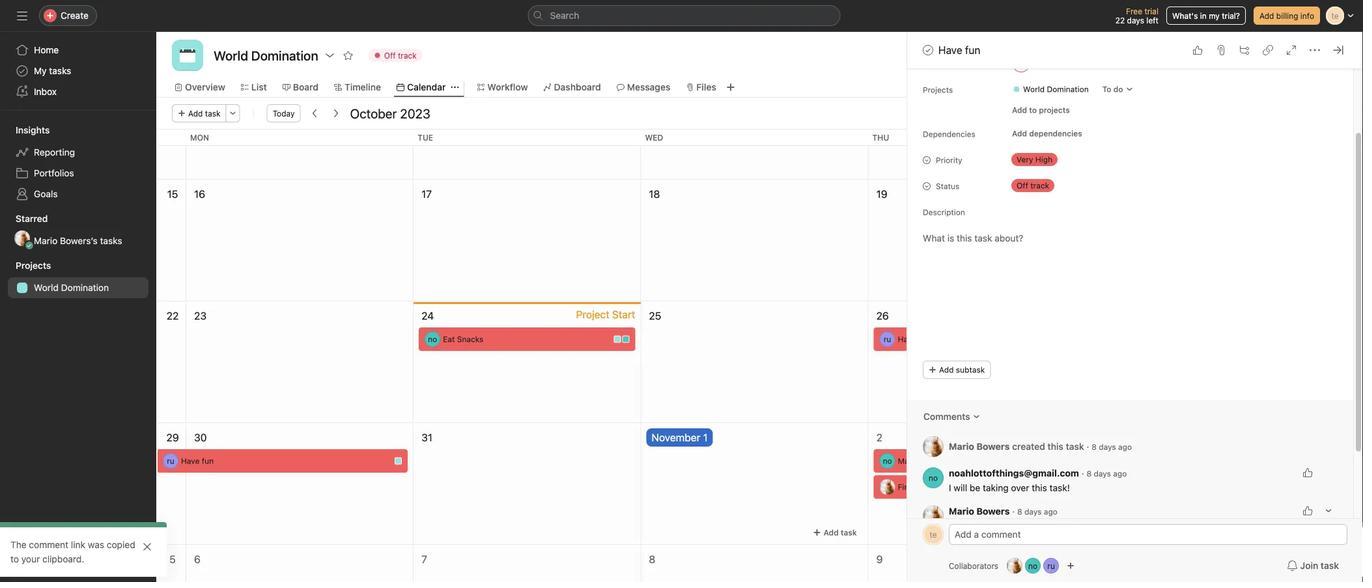 Task type: describe. For each thing, give the bounding box(es) containing it.
make
[[898, 457, 918, 466]]

no left make
[[883, 457, 892, 466]]

trial
[[1145, 7, 1159, 16]]

8 inside the noahlottofthings@gmail.com · 8 days ago
[[1087, 470, 1092, 479]]

11
[[1334, 553, 1343, 566]]

dependencies
[[1029, 129, 1082, 138]]

17
[[422, 188, 432, 200]]

task for the bottommost add task button
[[841, 528, 857, 537]]

over
[[1011, 483, 1029, 494]]

noahlottofthings@gmail.com link
[[949, 468, 1079, 479]]

oct 26 – 30
[[1036, 58, 1086, 69]]

dependencies
[[923, 130, 975, 139]]

start
[[612, 308, 635, 321]]

add billing info
[[1260, 11, 1314, 20]]

1 vertical spatial 22
[[167, 310, 179, 322]]

insights element
[[0, 119, 156, 207]]

29
[[166, 431, 179, 444]]

project start
[[576, 308, 635, 321]]

copy task link image
[[1263, 45, 1273, 55]]

reporting
[[34, 147, 75, 158]]

0 likes. click to like this task image
[[1192, 45, 1203, 55]]

days inside free trial 22 days left
[[1127, 16, 1144, 25]]

hide sidebar image
[[17, 10, 27, 21]]

overview link
[[175, 80, 225, 94]]

root
[[920, 457, 937, 466]]

find for find a team
[[1125, 457, 1141, 466]]

off inside the have fun dialog
[[1017, 181, 1028, 190]]

ru button
[[1043, 558, 1059, 574]]

1 horizontal spatial ·
[[1082, 468, 1084, 479]]

1
[[703, 431, 708, 444]]

list link
[[241, 80, 267, 94]]

next month image
[[330, 108, 341, 119]]

1 vertical spatial 30
[[194, 431, 207, 444]]

0 likes. click to like this task image for ·
[[1303, 506, 1313, 516]]

have fun for 26
[[898, 335, 931, 344]]

tab actions image
[[451, 83, 459, 91]]

task!
[[1050, 483, 1070, 494]]

0 vertical spatial show options image
[[325, 50, 335, 61]]

mb up the "te" button on the right
[[927, 512, 939, 521]]

Completed checkbox
[[920, 42, 936, 58]]

no left ru button
[[1028, 561, 1038, 571]]

description
[[923, 208, 965, 217]]

what's in my trial? button
[[1166, 7, 1246, 25]]

have fun inside dialog
[[938, 44, 980, 56]]

calendar image
[[180, 48, 195, 63]]

global element
[[0, 32, 156, 110]]

7
[[422, 553, 427, 566]]

world inside projects element
[[34, 282, 59, 293]]

0 vertical spatial this
[[1048, 441, 1063, 452]]

comment
[[29, 540, 68, 550]]

add subtask
[[939, 366, 985, 375]]

8 inside mario bowers · 8 days ago
[[1017, 508, 1022, 517]]

due date
[[923, 60, 956, 69]]

status
[[936, 182, 960, 191]]

0 horizontal spatial off
[[384, 51, 396, 60]]

no down root
[[929, 474, 938, 483]]

add dependencies
[[1012, 129, 1082, 138]]

timeline
[[345, 82, 381, 92]]

mario for mario bowers's tasks
[[34, 235, 57, 246]]

dashboard
[[554, 82, 601, 92]]

mb inside starred element
[[16, 234, 28, 243]]

days inside mario bowers created this task · 8 days ago
[[1099, 443, 1116, 452]]

join task
[[1300, 560, 1339, 571]]

1 vertical spatial show options image
[[1325, 507, 1333, 515]]

have for 30
[[181, 457, 200, 466]]

created
[[1012, 441, 1045, 452]]

domination inside the have fun dialog
[[1047, 85, 1089, 94]]

will
[[954, 483, 967, 494]]

full screen image
[[1286, 45, 1297, 55]]

join
[[1300, 560, 1318, 571]]

close image
[[142, 542, 152, 552]]

my tasks link
[[8, 61, 148, 81]]

today
[[273, 109, 295, 118]]

world domination inside the have fun dialog
[[1023, 85, 1089, 94]]

november
[[652, 431, 700, 444]]

0 vertical spatial mb button
[[923, 437, 944, 458]]

team
[[1150, 457, 1168, 466]]

eat snacks
[[443, 335, 483, 344]]

the
[[10, 540, 26, 550]]

find investors
[[898, 483, 949, 492]]

add inside add dependencies button
[[1012, 129, 1027, 138]]

october 2023
[[350, 106, 430, 121]]

26 inside the have fun dialog
[[1053, 58, 1064, 69]]

15
[[167, 188, 178, 200]]

create
[[61, 10, 89, 21]]

9
[[876, 553, 883, 566]]

november 1
[[652, 431, 708, 444]]

portfolios link
[[8, 163, 148, 184]]

add inside button
[[1012, 106, 1027, 115]]

find for find investors
[[898, 483, 914, 492]]

add subtask image
[[1239, 45, 1250, 55]]

to do button
[[1097, 80, 1139, 99]]

noahlottofthings@gmail.com
[[949, 468, 1079, 479]]

bowers for created
[[977, 441, 1010, 452]]

left
[[1146, 16, 1159, 25]]

ago inside the noahlottofthings@gmail.com · 8 days ago
[[1113, 470, 1127, 479]]

add dependencies button
[[1006, 125, 1088, 143]]

search
[[550, 10, 579, 21]]

5
[[169, 553, 176, 566]]

ago inside mario bowers created this task · 8 days ago
[[1118, 443, 1132, 452]]

link
[[71, 540, 85, 550]]

16
[[194, 188, 205, 200]]

off track button inside the have fun dialog
[[1006, 177, 1084, 195]]

add inside add subtask button
[[939, 366, 954, 375]]

days inside mario bowers · 8 days ago
[[1024, 508, 1042, 517]]

starred element
[[0, 207, 156, 254]]

date
[[940, 60, 956, 69]]

be
[[970, 483, 980, 494]]

portfolios
[[34, 168, 74, 178]]

more actions image
[[229, 109, 237, 117]]

mario bowers link for ·
[[949, 506, 1010, 517]]

0 horizontal spatial ·
[[1012, 506, 1015, 517]]

attachments: add a file to this task, have fun image
[[1216, 45, 1226, 55]]

have fun dialog
[[907, 0, 1363, 582]]

2
[[876, 431, 882, 444]]

taking
[[983, 483, 1009, 494]]

1 vertical spatial add task button
[[807, 524, 863, 542]]

calendar
[[407, 82, 446, 92]]

0 horizontal spatial 26
[[876, 310, 889, 322]]

files link
[[686, 80, 716, 94]]

mb left ru button
[[1009, 561, 1021, 571]]

mb left the find investors
[[881, 483, 893, 492]]

workflow
[[487, 82, 528, 92]]

search button
[[528, 5, 840, 26]]

fun for 26
[[919, 335, 931, 344]]

0 vertical spatial add task button
[[172, 104, 226, 122]]

add or remove collaborators image
[[1067, 562, 1075, 570]]

reporting link
[[8, 142, 148, 163]]

tasks inside 'global' element
[[49, 65, 71, 76]]

eat
[[443, 335, 455, 344]]

board link
[[283, 80, 318, 94]]

calendar link
[[397, 80, 446, 94]]

have fun for 30
[[181, 457, 214, 466]]

create button
[[39, 5, 97, 26]]

very high button
[[1006, 151, 1084, 169]]

add to projects button
[[1006, 101, 1076, 120]]

overview
[[185, 82, 225, 92]]

te
[[930, 530, 937, 539]]

mario bowers link for created
[[949, 441, 1010, 452]]

2 horizontal spatial ·
[[1087, 441, 1089, 452]]

add billing info button
[[1254, 7, 1320, 25]]

today button
[[267, 104, 301, 122]]

23
[[194, 310, 206, 322]]



Task type: locate. For each thing, give the bounding box(es) containing it.
free
[[1126, 7, 1142, 16]]

0 vertical spatial 26
[[1053, 58, 1064, 69]]

this right created
[[1048, 441, 1063, 452]]

0 horizontal spatial world domination link
[[8, 277, 148, 298]]

bowers for ·
[[977, 506, 1010, 517]]

1 horizontal spatial to
[[1029, 106, 1037, 115]]

1 vertical spatial world
[[34, 282, 59, 293]]

have inside dialog
[[938, 44, 962, 56]]

noahlottofthings@gmail.com · 8 days ago
[[949, 468, 1127, 479]]

mario for mario bowers created this task · 8 days ago
[[949, 441, 974, 452]]

find
[[1125, 457, 1141, 466], [898, 483, 914, 492]]

show options image
[[325, 50, 335, 61], [1325, 507, 1333, 515]]

mb down the starred dropdown button
[[16, 234, 28, 243]]

mario inside starred element
[[34, 235, 57, 246]]

0 horizontal spatial track
[[398, 51, 417, 60]]

0 vertical spatial ru
[[884, 335, 891, 344]]

to down the the
[[10, 554, 19, 565]]

6
[[194, 553, 201, 566]]

task for join task button on the bottom of the page
[[1321, 560, 1339, 571]]

goals
[[34, 189, 58, 199]]

to inside button
[[1029, 106, 1037, 115]]

add task button
[[172, 104, 226, 122], [807, 524, 863, 542]]

1 horizontal spatial world domination link
[[1008, 83, 1094, 96]]

1 vertical spatial no button
[[1025, 558, 1041, 574]]

previous month image
[[310, 108, 320, 119]]

0 vertical spatial off track button
[[363, 46, 428, 64]]

find left the a
[[1125, 457, 1141, 466]]

1 vertical spatial mario bowers link
[[949, 506, 1010, 517]]

billing
[[1276, 11, 1298, 20]]

mario bowers · 8 days ago
[[949, 506, 1058, 517]]

projects inside 'projects' dropdown button
[[16, 260, 51, 271]]

projects down starred
[[16, 260, 51, 271]]

projects inside the have fun dialog
[[923, 86, 953, 95]]

1 vertical spatial ·
[[1082, 468, 1084, 479]]

0 vertical spatial no button
[[923, 468, 944, 489]]

starred
[[16, 213, 48, 224]]

19
[[876, 188, 887, 200]]

1 vertical spatial 26
[[876, 310, 889, 322]]

0 vertical spatial bowers
[[977, 441, 1010, 452]]

off track button
[[363, 46, 428, 64], [1006, 177, 1084, 195]]

no button
[[923, 468, 944, 489], [1025, 558, 1041, 574]]

show options image left the add to starred image
[[325, 50, 335, 61]]

0 vertical spatial world domination
[[1023, 85, 1089, 94]]

–
[[1067, 58, 1072, 69]]

2 vertical spatial mb button
[[1007, 558, 1023, 574]]

was
[[88, 540, 104, 550]]

mario bowers link
[[949, 441, 1010, 452], [949, 506, 1010, 517]]

1 vertical spatial tasks
[[100, 235, 122, 246]]

mario bowers link down be
[[949, 506, 1010, 517]]

ru inside button
[[1047, 561, 1055, 571]]

tue
[[418, 133, 433, 142]]

what's in my trial?
[[1172, 11, 1240, 20]]

1 mario bowers link from the top
[[949, 441, 1010, 452]]

0 horizontal spatial world
[[34, 282, 59, 293]]

1 horizontal spatial have
[[898, 335, 916, 344]]

mb button up the te on the right
[[923, 506, 944, 527]]

0 horizontal spatial off track button
[[363, 46, 428, 64]]

to inside "the comment link was copied to your clipboard."
[[10, 554, 19, 565]]

track
[[398, 51, 417, 60], [1031, 181, 1049, 190]]

8 inside mario bowers created this task · 8 days ago
[[1092, 443, 1097, 452]]

add task for add task button to the top
[[188, 109, 221, 118]]

days inside the noahlottofthings@gmail.com · 8 days ago
[[1094, 470, 1111, 479]]

0 vertical spatial off track
[[384, 51, 417, 60]]

world domination link up projects
[[1008, 83, 1094, 96]]

comments
[[924, 412, 970, 422]]

22 left '23'
[[167, 310, 179, 322]]

projects button
[[0, 259, 51, 272]]

24
[[422, 310, 434, 322]]

inbox
[[34, 86, 57, 97]]

ago
[[1118, 443, 1132, 452], [1113, 470, 1127, 479], [1044, 508, 1058, 517]]

1 vertical spatial to
[[10, 554, 19, 565]]

ago down task!
[[1044, 508, 1058, 517]]

1 horizontal spatial add task
[[824, 528, 857, 537]]

world domination up projects
[[1023, 85, 1089, 94]]

fun for 30
[[202, 457, 214, 466]]

0 vertical spatial ·
[[1087, 441, 1089, 452]]

track up calendar link
[[398, 51, 417, 60]]

home
[[34, 45, 59, 55]]

fun inside dialog
[[965, 44, 980, 56]]

do
[[1114, 85, 1123, 94]]

bowers
[[977, 441, 1010, 452], [977, 506, 1010, 517]]

more actions for this task image
[[1310, 45, 1320, 55]]

tasks right bowers's
[[100, 235, 122, 246]]

1 horizontal spatial ru
[[884, 335, 891, 344]]

1 horizontal spatial add task button
[[807, 524, 863, 542]]

·
[[1087, 441, 1089, 452], [1082, 468, 1084, 479], [1012, 506, 1015, 517]]

find a team
[[1125, 457, 1168, 466]]

0 vertical spatial to
[[1029, 106, 1037, 115]]

mario bowers link up the floats
[[949, 441, 1010, 452]]

1 horizontal spatial world domination
[[1023, 85, 1089, 94]]

this
[[1048, 441, 1063, 452], [1032, 483, 1047, 494]]

2 vertical spatial ·
[[1012, 506, 1015, 517]]

1 vertical spatial mario
[[949, 441, 974, 452]]

0 horizontal spatial domination
[[61, 282, 109, 293]]

this down the noahlottofthings@gmail.com · 8 days ago
[[1032, 483, 1047, 494]]

world domination link inside projects element
[[8, 277, 148, 298]]

1 horizontal spatial domination
[[1047, 85, 1089, 94]]

domination up projects
[[1047, 85, 1089, 94]]

1 horizontal spatial no button
[[1025, 558, 1041, 574]]

0 vertical spatial domination
[[1047, 85, 1089, 94]]

2 vertical spatial ago
[[1044, 508, 1058, 517]]

projects
[[1039, 106, 1070, 115]]

join task button
[[1279, 554, 1347, 578]]

8
[[1092, 443, 1097, 452], [1087, 470, 1092, 479], [1017, 508, 1022, 517], [649, 553, 655, 566]]

world domination down mario bowers's tasks
[[34, 282, 109, 293]]

days
[[1127, 16, 1144, 25], [1099, 443, 1116, 452], [1094, 470, 1111, 479], [1024, 508, 1042, 517]]

bowers's
[[60, 235, 98, 246]]

0 likes. click to like this task image
[[1303, 468, 1313, 478], [1303, 506, 1313, 516]]

off track down the very high in the top right of the page
[[1017, 181, 1049, 190]]

2 vertical spatial fun
[[202, 457, 214, 466]]

have fun
[[938, 44, 980, 56], [898, 335, 931, 344], [181, 457, 214, 466]]

1 vertical spatial world domination
[[34, 282, 109, 293]]

no button down root
[[923, 468, 944, 489]]

dashboard link
[[544, 80, 601, 94]]

add task
[[188, 109, 221, 118], [824, 528, 857, 537]]

ago down find a team at bottom right
[[1113, 470, 1127, 479]]

tasks right my
[[49, 65, 71, 76]]

· down mario bowers created this task · 8 days ago
[[1082, 468, 1084, 479]]

mb button right make
[[923, 437, 944, 458]]

mb down 3
[[1109, 457, 1121, 466]]

1 vertical spatial mb button
[[923, 506, 944, 527]]

find down make
[[898, 483, 914, 492]]

goals link
[[8, 184, 148, 204]]

free trial 22 days left
[[1115, 7, 1159, 25]]

2 horizontal spatial have
[[938, 44, 962, 56]]

0 vertical spatial add task
[[188, 109, 221, 118]]

0 likes. click to like this task image for 8
[[1303, 468, 1313, 478]]

ru for 26
[[884, 335, 891, 344]]

in
[[1200, 11, 1207, 20]]

0 horizontal spatial off track
[[384, 51, 417, 60]]

mario down will
[[949, 506, 974, 517]]

1 vertical spatial projects
[[16, 260, 51, 271]]

1 horizontal spatial projects
[[923, 86, 953, 95]]

0 horizontal spatial ru
[[167, 457, 174, 466]]

0 horizontal spatial world domination
[[34, 282, 109, 293]]

off track inside the have fun dialog
[[1017, 181, 1049, 190]]

have for 26
[[898, 335, 916, 344]]

add inside add billing info button
[[1260, 11, 1274, 20]]

0 horizontal spatial add task
[[188, 109, 221, 118]]

0 vertical spatial world
[[1023, 85, 1045, 94]]

1 horizontal spatial tasks
[[100, 235, 122, 246]]

· down i will be taking over this task!
[[1012, 506, 1015, 517]]

26
[[1053, 58, 1064, 69], [876, 310, 889, 322]]

1 0 likes. click to like this task image from the top
[[1303, 468, 1313, 478]]

ru
[[884, 335, 891, 344], [167, 457, 174, 466], [1047, 561, 1055, 571]]

to left projects
[[1029, 106, 1037, 115]]

1 vertical spatial ru
[[167, 457, 174, 466]]

starred button
[[0, 212, 48, 225]]

world domination
[[1023, 85, 1089, 94], [34, 282, 109, 293]]

0 horizontal spatial this
[[1032, 483, 1047, 494]]

add tab image
[[725, 82, 736, 92]]

domination down bowers's
[[61, 282, 109, 293]]

fun
[[965, 44, 980, 56], [919, 335, 931, 344], [202, 457, 214, 466]]

track down high
[[1031, 181, 1049, 190]]

ago right 3
[[1118, 443, 1132, 452]]

task inside button
[[1321, 560, 1339, 571]]

projects element
[[0, 254, 156, 301]]

1 vertical spatial have fun
[[898, 335, 931, 344]]

2 vertical spatial have
[[181, 457, 200, 466]]

files
[[696, 82, 716, 92]]

22 inside free trial 22 days left
[[1115, 16, 1125, 25]]

to
[[1029, 106, 1037, 115], [10, 554, 19, 565]]

no button left ru button
[[1025, 558, 1041, 574]]

1 bowers from the top
[[977, 441, 1010, 452]]

add subtask button
[[923, 361, 991, 379]]

copied
[[107, 540, 135, 550]]

off track
[[384, 51, 417, 60], [1017, 181, 1049, 190]]

· left 3
[[1087, 441, 1089, 452]]

mario bowers's tasks
[[34, 235, 122, 246]]

completed image
[[920, 42, 936, 58]]

priority
[[936, 156, 962, 165]]

world domination inside projects element
[[34, 282, 109, 293]]

ago inside mario bowers · 8 days ago
[[1044, 508, 1058, 517]]

0 vertical spatial world domination link
[[1008, 83, 1094, 96]]

mb up root
[[927, 443, 939, 452]]

very
[[1017, 155, 1033, 164]]

home link
[[8, 40, 148, 61]]

1 vertical spatial ago
[[1113, 470, 1127, 479]]

collaborators
[[949, 561, 998, 571]]

0 horizontal spatial add task button
[[172, 104, 226, 122]]

1 horizontal spatial world
[[1023, 85, 1045, 94]]

world domination link down mario bowers's tasks
[[8, 277, 148, 298]]

world inside the have fun dialog
[[1023, 85, 1045, 94]]

1 horizontal spatial show options image
[[1325, 507, 1333, 515]]

to do
[[1102, 85, 1123, 94]]

bowers down the taking
[[977, 506, 1010, 517]]

30 right '–'
[[1074, 58, 1086, 69]]

tasks inside starred element
[[100, 235, 122, 246]]

to
[[1102, 85, 1111, 94]]

0 horizontal spatial have
[[181, 457, 200, 466]]

workflow link
[[477, 80, 528, 94]]

comments button
[[915, 405, 989, 429]]

ru for 30
[[167, 457, 174, 466]]

inbox link
[[8, 81, 148, 102]]

no left the eat
[[428, 335, 437, 344]]

mario up the floats
[[949, 441, 974, 452]]

0 vertical spatial ago
[[1118, 443, 1132, 452]]

1 horizontal spatial off
[[1017, 181, 1028, 190]]

off track up calendar link
[[384, 51, 417, 60]]

2 mario bowers link from the top
[[949, 506, 1010, 517]]

1 vertical spatial domination
[[61, 282, 109, 293]]

0 vertical spatial tasks
[[49, 65, 71, 76]]

have
[[938, 44, 962, 56], [898, 335, 916, 344], [181, 457, 200, 466]]

1 horizontal spatial fun
[[919, 335, 931, 344]]

task for add task button to the top
[[205, 109, 221, 118]]

1 vertical spatial world domination link
[[8, 277, 148, 298]]

30 right 29
[[194, 431, 207, 444]]

projects down due date
[[923, 86, 953, 95]]

1 vertical spatial add task
[[824, 528, 857, 537]]

1 vertical spatial have
[[898, 335, 916, 344]]

0 vertical spatial have
[[938, 44, 962, 56]]

0 horizontal spatial have fun
[[181, 457, 214, 466]]

0 horizontal spatial show options image
[[325, 50, 335, 61]]

the comment link was copied to your clipboard.
[[10, 540, 135, 565]]

1 vertical spatial this
[[1032, 483, 1047, 494]]

1 horizontal spatial 26
[[1053, 58, 1064, 69]]

search list box
[[528, 5, 840, 26]]

31
[[422, 431, 432, 444]]

2 0 likes. click to like this task image from the top
[[1303, 506, 1313, 516]]

world up the add to projects button
[[1023, 85, 1045, 94]]

0 vertical spatial find
[[1125, 457, 1141, 466]]

1 horizontal spatial off track button
[[1006, 177, 1084, 195]]

0 vertical spatial 22
[[1115, 16, 1125, 25]]

add task for the bottommost add task button
[[824, 528, 857, 537]]

board
[[293, 82, 318, 92]]

add to starred image
[[343, 50, 353, 61]]

1 vertical spatial 0 likes. click to like this task image
[[1303, 506, 1313, 516]]

0 horizontal spatial find
[[898, 483, 914, 492]]

mario down starred
[[34, 235, 57, 246]]

close details image
[[1333, 45, 1344, 55]]

0 horizontal spatial no button
[[923, 468, 944, 489]]

2023
[[400, 106, 430, 121]]

30
[[1074, 58, 1086, 69], [194, 431, 207, 444]]

investors
[[916, 483, 949, 492]]

mario for mario bowers · 8 days ago
[[949, 506, 974, 517]]

domination inside projects element
[[61, 282, 109, 293]]

2 vertical spatial mario
[[949, 506, 974, 517]]

beer
[[939, 457, 956, 466]]

1 vertical spatial off track button
[[1006, 177, 1084, 195]]

tasks
[[49, 65, 71, 76], [100, 235, 122, 246]]

insights
[[16, 125, 50, 135]]

track inside the have fun dialog
[[1031, 181, 1049, 190]]

1 vertical spatial off track
[[1017, 181, 1049, 190]]

1 horizontal spatial 30
[[1074, 58, 1086, 69]]

22 left free
[[1115, 16, 1125, 25]]

world down 'projects' dropdown button at the top of the page
[[34, 282, 59, 293]]

2 vertical spatial have fun
[[181, 457, 214, 466]]

2 horizontal spatial fun
[[965, 44, 980, 56]]

add to projects
[[1012, 106, 1070, 115]]

list
[[251, 82, 267, 92]]

mb button left ru button
[[1007, 558, 1023, 574]]

0 vertical spatial track
[[398, 51, 417, 60]]

1 horizontal spatial 22
[[1115, 16, 1125, 25]]

0 horizontal spatial fun
[[202, 457, 214, 466]]

off right the add to starred image
[[384, 51, 396, 60]]

subtask
[[956, 366, 985, 375]]

0 horizontal spatial tasks
[[49, 65, 71, 76]]

0 vertical spatial 0 likes. click to like this task image
[[1303, 468, 1313, 478]]

off down very
[[1017, 181, 1028, 190]]

info
[[1300, 11, 1314, 20]]

show options image up join task
[[1325, 507, 1333, 515]]

off track button up calendar link
[[363, 46, 428, 64]]

0 vertical spatial 30
[[1074, 58, 1086, 69]]

off track button down 'very high' popup button
[[1006, 177, 1084, 195]]

30 inside the have fun dialog
[[1074, 58, 1086, 69]]

1 horizontal spatial this
[[1048, 441, 1063, 452]]

2 horizontal spatial have fun
[[938, 44, 980, 56]]

messages
[[627, 82, 670, 92]]

a
[[1143, 457, 1148, 466]]

2 bowers from the top
[[977, 506, 1010, 517]]

18
[[649, 188, 660, 200]]

bowers up the floats
[[977, 441, 1010, 452]]

thu
[[872, 133, 889, 142]]

0 vertical spatial mario
[[34, 235, 57, 246]]



Task type: vqa. For each thing, say whether or not it's contained in the screenshot.
Comments dropdown button on the bottom right of the page
yes



